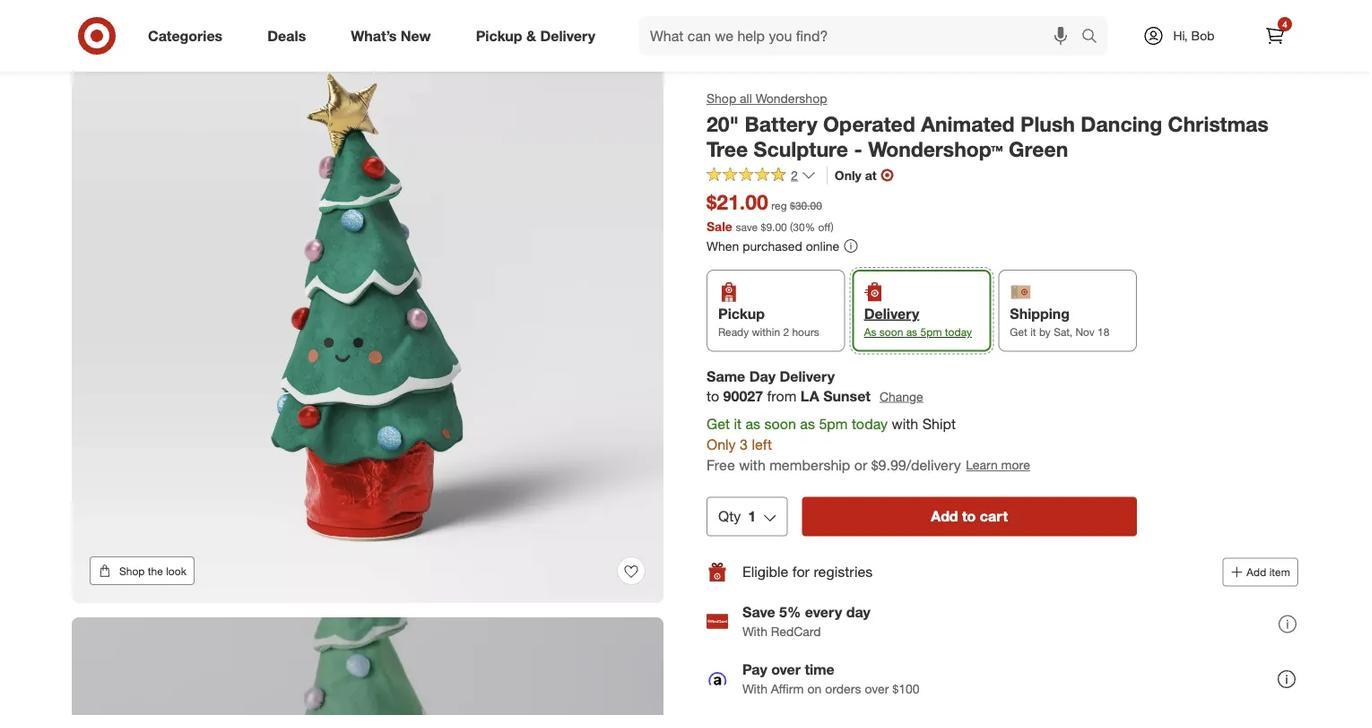 Task type: locate. For each thing, give the bounding box(es) containing it.
with down change button
[[892, 416, 919, 433]]

0 vertical spatial only
[[835, 167, 862, 183]]

0 horizontal spatial 5pm
[[819, 416, 848, 433]]

with
[[743, 625, 768, 640], [743, 682, 768, 698]]

0 vertical spatial it
[[1031, 326, 1037, 339]]

green
[[1009, 137, 1069, 162]]

3
[[740, 436, 748, 454]]

search button
[[1074, 16, 1117, 59]]

same
[[707, 368, 746, 385]]

shop for shop all wondershop 20" battery operated animated plush dancing christmas tree sculpture - wondershop™ green
[[707, 91, 737, 106]]

soon inside the delivery as soon as 5pm today
[[880, 326, 904, 339]]

to
[[707, 388, 720, 406], [963, 508, 976, 526]]

2 horizontal spatial as
[[907, 326, 918, 339]]

2 left hours
[[784, 326, 790, 339]]

more
[[1002, 458, 1031, 473]]

delivery inside the delivery as soon as 5pm today
[[865, 305, 920, 323]]

add inside button
[[1247, 566, 1267, 580]]

get it as soon as 5pm today with shipt only 3 left free with membership or $9.99/delivery learn more
[[707, 416, 1031, 474]]

it inside shipping get it by sat, nov 18
[[1031, 326, 1037, 339]]

1 vertical spatial soon
[[765, 416, 797, 433]]

as
[[907, 326, 918, 339], [746, 416, 761, 433], [801, 416, 815, 433]]

save 5% every day with redcard
[[743, 604, 871, 640]]

$21.00
[[707, 190, 769, 215]]

2 horizontal spatial delivery
[[865, 305, 920, 323]]

5pm inside get it as soon as 5pm today with shipt only 3 left free with membership or $9.99/delivery learn more
[[819, 416, 848, 433]]

sat,
[[1054, 326, 1073, 339]]

0 horizontal spatial only
[[707, 436, 736, 454]]

soon up left
[[765, 416, 797, 433]]

for
[[793, 564, 810, 581]]

1 horizontal spatial 5pm
[[921, 326, 942, 339]]

it
[[1031, 326, 1037, 339], [734, 416, 742, 433]]

as down la
[[801, 416, 815, 433]]

delivery up as
[[865, 305, 920, 323]]

1 horizontal spatial delivery
[[780, 368, 835, 385]]

affirm
[[771, 682, 804, 698]]

90027
[[724, 388, 764, 406]]

delivery for same day delivery
[[780, 368, 835, 385]]

0 vertical spatial delivery
[[540, 27, 596, 44]]

0 vertical spatial over
[[772, 661, 801, 679]]

pickup left &
[[476, 27, 523, 44]]

0 vertical spatial with
[[743, 625, 768, 640]]

1
[[749, 508, 756, 526]]

1 vertical spatial only
[[707, 436, 736, 454]]

to down the same
[[707, 388, 720, 406]]

shop for shop the look
[[119, 565, 145, 578]]

1 horizontal spatial soon
[[880, 326, 904, 339]]

$30.00
[[790, 199, 823, 213]]

pickup & delivery
[[476, 27, 596, 44]]

pickup for ready
[[719, 305, 765, 323]]

1 horizontal spatial pickup
[[719, 305, 765, 323]]

0 vertical spatial today
[[945, 326, 972, 339]]

add
[[931, 508, 959, 526], [1247, 566, 1267, 580]]

shipping get it by sat, nov 18
[[1010, 305, 1110, 339]]

0 horizontal spatial soon
[[765, 416, 797, 433]]

1 vertical spatial 5pm
[[819, 416, 848, 433]]

pickup
[[476, 27, 523, 44], [719, 305, 765, 323]]

1 horizontal spatial it
[[1031, 326, 1037, 339]]

&
[[527, 27, 536, 44]]

0 vertical spatial shop
[[707, 91, 737, 106]]

0 horizontal spatial shop
[[119, 565, 145, 578]]

5pm
[[921, 326, 942, 339], [819, 416, 848, 433]]

0 vertical spatial 5pm
[[921, 326, 942, 339]]

pickup up ready
[[719, 305, 765, 323]]

only left at
[[835, 167, 862, 183]]

new
[[401, 27, 431, 44]]

1 horizontal spatial over
[[865, 682, 889, 698]]

eligible for registries
[[743, 564, 873, 581]]

as up left
[[746, 416, 761, 433]]

today
[[945, 326, 972, 339], [852, 416, 888, 433]]

within
[[752, 326, 781, 339]]

with down 3
[[739, 457, 766, 474]]

off
[[819, 220, 831, 234]]

2 link
[[707, 166, 816, 187]]

la
[[801, 388, 820, 406]]

wondershop™
[[869, 137, 1004, 162]]

shop
[[707, 91, 737, 106], [119, 565, 145, 578]]

What can we help you find? suggestions appear below search field
[[640, 16, 1086, 56]]

4
[[1283, 18, 1288, 30]]

2 with from the top
[[743, 682, 768, 698]]

get down to 90027
[[707, 416, 730, 433]]

pickup ready within 2 hours
[[719, 305, 820, 339]]

it up 3
[[734, 416, 742, 433]]

day
[[847, 604, 871, 621]]

1 vertical spatial pickup
[[719, 305, 765, 323]]

search
[[1074, 29, 1117, 46]]

shop inside image gallery element
[[119, 565, 145, 578]]

image gallery element
[[72, 12, 664, 716]]

1 vertical spatial delivery
[[865, 305, 920, 323]]

only up free
[[707, 436, 736, 454]]

5pm right as
[[921, 326, 942, 339]]

get
[[1010, 326, 1028, 339], [707, 416, 730, 433]]

delivery as soon as 5pm today
[[865, 305, 972, 339]]

today down sunset
[[852, 416, 888, 433]]

1 vertical spatial add
[[1247, 566, 1267, 580]]

to inside 'button'
[[963, 508, 976, 526]]

1 vertical spatial today
[[852, 416, 888, 433]]

sculpture
[[754, 137, 849, 162]]

1 horizontal spatial to
[[963, 508, 976, 526]]

purchased
[[743, 238, 803, 254]]

0 horizontal spatial it
[[734, 416, 742, 433]]

as right as
[[907, 326, 918, 339]]

with down pay
[[743, 682, 768, 698]]

pickup inside the 'pickup ready within 2 hours'
[[719, 305, 765, 323]]

0 horizontal spatial add
[[931, 508, 959, 526]]

shipping
[[1010, 305, 1070, 323]]

it inside get it as soon as 5pm today with shipt only 3 left free with membership or $9.99/delivery learn more
[[734, 416, 742, 433]]

0 horizontal spatial to
[[707, 388, 720, 406]]

$100
[[893, 682, 920, 698]]

shop inside the shop all wondershop 20" battery operated animated plush dancing christmas tree sculpture - wondershop™ green
[[707, 91, 737, 106]]

0 vertical spatial get
[[1010, 326, 1028, 339]]

5pm down sunset
[[819, 416, 848, 433]]

the
[[148, 565, 163, 578]]

categories
[[148, 27, 223, 44]]

0 horizontal spatial pickup
[[476, 27, 523, 44]]

today inside the delivery as soon as 5pm today
[[945, 326, 972, 339]]

over left $100
[[865, 682, 889, 698]]

today left by
[[945, 326, 972, 339]]

20&#34; battery operated animated plush dancing christmas tree sculpture - wondershop&#8482; green, 1 of 5 image
[[72, 12, 664, 604]]

shop all wondershop 20" battery operated animated plush dancing christmas tree sculpture - wondershop™ green
[[707, 91, 1269, 162]]

add inside 'button'
[[931, 508, 959, 526]]

1 horizontal spatial get
[[1010, 326, 1028, 339]]

1 vertical spatial with
[[739, 457, 766, 474]]

$
[[761, 220, 766, 234]]

delivery up la
[[780, 368, 835, 385]]

1 vertical spatial with
[[743, 682, 768, 698]]

1 horizontal spatial add
[[1247, 566, 1267, 580]]

only
[[835, 167, 862, 183], [707, 436, 736, 454]]

at
[[865, 167, 877, 183]]

1 vertical spatial to
[[963, 508, 976, 526]]

to left cart
[[963, 508, 976, 526]]

0 vertical spatial 2
[[791, 167, 798, 183]]

1 horizontal spatial today
[[945, 326, 972, 339]]

0 horizontal spatial delivery
[[540, 27, 596, 44]]

0 vertical spatial to
[[707, 388, 720, 406]]

1 vertical spatial shop
[[119, 565, 145, 578]]

0 horizontal spatial today
[[852, 416, 888, 433]]

0 horizontal spatial over
[[772, 661, 801, 679]]

with
[[892, 416, 919, 433], [739, 457, 766, 474]]

change
[[880, 389, 924, 405]]

same day delivery
[[707, 368, 835, 385]]

only at
[[835, 167, 877, 183]]

get left by
[[1010, 326, 1028, 339]]

deals link
[[252, 16, 329, 56]]

delivery
[[540, 27, 596, 44], [865, 305, 920, 323], [780, 368, 835, 385]]

1 horizontal spatial as
[[801, 416, 815, 433]]

0 vertical spatial add
[[931, 508, 959, 526]]

add left item
[[1247, 566, 1267, 580]]

2 vertical spatial delivery
[[780, 368, 835, 385]]

on
[[808, 682, 822, 698]]

shop left all
[[707, 91, 737, 106]]

0 vertical spatial pickup
[[476, 27, 523, 44]]

soon right as
[[880, 326, 904, 339]]

0 horizontal spatial get
[[707, 416, 730, 433]]

2
[[791, 167, 798, 183], [784, 326, 790, 339]]

over up affirm
[[772, 661, 801, 679]]

1 horizontal spatial 2
[[791, 167, 798, 183]]

hi,
[[1174, 28, 1188, 44]]

what's
[[351, 27, 397, 44]]

it left by
[[1031, 326, 1037, 339]]

1 vertical spatial 2
[[784, 326, 790, 339]]

by
[[1040, 326, 1051, 339]]

with down save
[[743, 625, 768, 640]]

add to cart
[[931, 508, 1008, 526]]

1 vertical spatial it
[[734, 416, 742, 433]]

shop left the the
[[119, 565, 145, 578]]

battery
[[745, 111, 818, 136]]

0 horizontal spatial 2
[[784, 326, 790, 339]]

sunset
[[824, 388, 871, 406]]

1 vertical spatial get
[[707, 416, 730, 433]]

delivery right &
[[540, 27, 596, 44]]

1 with from the top
[[743, 625, 768, 640]]

1 horizontal spatial shop
[[707, 91, 737, 106]]

soon
[[880, 326, 904, 339], [765, 416, 797, 433]]

0 vertical spatial soon
[[880, 326, 904, 339]]

1 horizontal spatial with
[[892, 416, 919, 433]]

)
[[831, 220, 834, 234]]

learn
[[966, 458, 998, 473]]

dancing
[[1081, 111, 1163, 136]]

add left cart
[[931, 508, 959, 526]]

shop the look link
[[90, 557, 195, 586]]

5pm inside the delivery as soon as 5pm today
[[921, 326, 942, 339]]

2 down sculpture
[[791, 167, 798, 183]]



Task type: vqa. For each thing, say whether or not it's contained in the screenshot.
the left over
yes



Task type: describe. For each thing, give the bounding box(es) containing it.
time
[[805, 661, 835, 679]]

what's new
[[351, 27, 431, 44]]

1 horizontal spatial only
[[835, 167, 862, 183]]

orders
[[825, 682, 862, 698]]

free
[[707, 457, 735, 474]]

$21.00 reg $30.00 sale save $ 9.00 ( 30 % off )
[[707, 190, 834, 234]]

categories link
[[133, 16, 245, 56]]

add to cart button
[[802, 498, 1138, 537]]

shipt
[[923, 416, 956, 433]]

tree
[[707, 137, 748, 162]]

shop the look
[[119, 565, 186, 578]]

18
[[1098, 326, 1110, 339]]

change button
[[879, 387, 925, 407]]

0 vertical spatial with
[[892, 416, 919, 433]]

as
[[865, 326, 877, 339]]

item
[[1270, 566, 1291, 580]]

save
[[736, 220, 758, 234]]

redcard
[[771, 625, 821, 640]]

nov
[[1076, 326, 1095, 339]]

christmas
[[1169, 111, 1269, 136]]

animated
[[921, 111, 1015, 136]]

cart
[[980, 508, 1008, 526]]

from
[[767, 388, 797, 406]]

(
[[790, 220, 793, 234]]

%
[[805, 220, 816, 234]]

operated
[[824, 111, 916, 136]]

get inside shipping get it by sat, nov 18
[[1010, 326, 1028, 339]]

add item
[[1247, 566, 1291, 580]]

9.00
[[766, 220, 787, 234]]

every
[[805, 604, 843, 621]]

all
[[740, 91, 752, 106]]

wondershop
[[756, 91, 828, 106]]

look
[[166, 565, 186, 578]]

what's new link
[[336, 16, 454, 56]]

when purchased online
[[707, 238, 840, 254]]

4 link
[[1256, 16, 1295, 56]]

eligible
[[743, 564, 789, 581]]

2 inside 'link'
[[791, 167, 798, 183]]

reg
[[772, 199, 787, 213]]

0 horizontal spatial as
[[746, 416, 761, 433]]

soon inside get it as soon as 5pm today with shipt only 3 left free with membership or $9.99/delivery learn more
[[765, 416, 797, 433]]

get inside get it as soon as 5pm today with shipt only 3 left free with membership or $9.99/delivery learn more
[[707, 416, 730, 433]]

registries
[[814, 564, 873, 581]]

bob
[[1192, 28, 1215, 44]]

2 inside the 'pickup ready within 2 hours'
[[784, 326, 790, 339]]

to 90027
[[707, 388, 764, 406]]

hours
[[793, 326, 820, 339]]

deals
[[268, 27, 306, 44]]

-
[[854, 137, 863, 162]]

add for add to cart
[[931, 508, 959, 526]]

1 vertical spatial over
[[865, 682, 889, 698]]

pickup & delivery link
[[461, 16, 618, 56]]

as inside the delivery as soon as 5pm today
[[907, 326, 918, 339]]

hi, bob
[[1174, 28, 1215, 44]]

5%
[[780, 604, 801, 621]]

20"
[[707, 111, 739, 136]]

qty
[[719, 508, 741, 526]]

sale
[[707, 218, 733, 234]]

pay
[[743, 661, 768, 679]]

pay over time with affirm on orders over $100
[[743, 661, 920, 698]]

$9.99/delivery
[[872, 457, 962, 474]]

from la sunset
[[767, 388, 871, 406]]

delivery for pickup & delivery
[[540, 27, 596, 44]]

only inside get it as soon as 5pm today with shipt only 3 left free with membership or $9.99/delivery learn more
[[707, 436, 736, 454]]

today inside get it as soon as 5pm today with shipt only 3 left free with membership or $9.99/delivery learn more
[[852, 416, 888, 433]]

save
[[743, 604, 776, 621]]

plush
[[1021, 111, 1076, 136]]

30
[[793, 220, 805, 234]]

left
[[752, 436, 772, 454]]

day
[[750, 368, 776, 385]]

with inside save 5% every day with redcard
[[743, 625, 768, 640]]

membership
[[770, 457, 851, 474]]

0 horizontal spatial with
[[739, 457, 766, 474]]

with inside pay over time with affirm on orders over $100
[[743, 682, 768, 698]]

add item button
[[1223, 559, 1299, 587]]

add for add item
[[1247, 566, 1267, 580]]

or
[[855, 457, 868, 474]]

online
[[806, 238, 840, 254]]

pickup for &
[[476, 27, 523, 44]]



